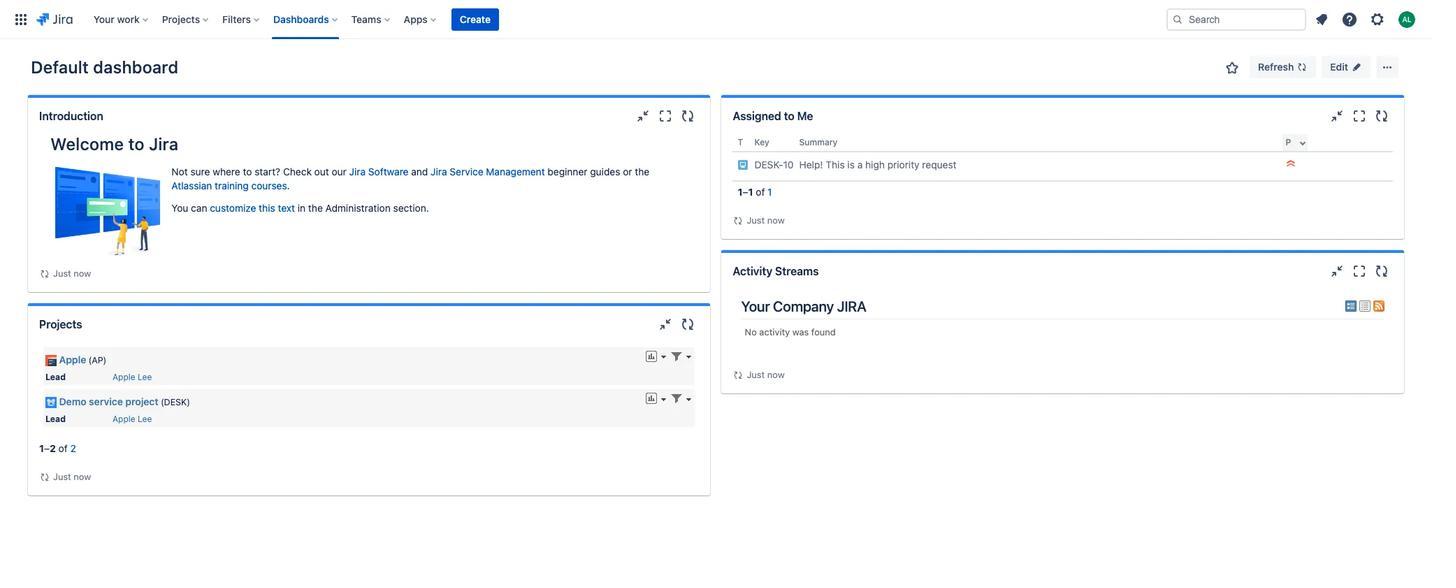 Task type: describe. For each thing, give the bounding box(es) containing it.
.
[[287, 180, 290, 192]]

company
[[773, 297, 834, 314]]

just now for introduction
[[53, 268, 91, 279]]

2 link
[[70, 443, 76, 455]]

create button
[[451, 8, 499, 30]]

desk-10 link
[[754, 159, 794, 171]]

Search field
[[1166, 8, 1306, 30]]

minimize projects image
[[657, 316, 674, 332]]

edit link
[[1322, 56, 1371, 78]]

1 left 1 link
[[748, 186, 753, 198]]

start?
[[255, 166, 280, 178]]

in
[[298, 202, 306, 214]]

0 horizontal spatial jira
[[149, 134, 178, 154]]

help image
[[1341, 11, 1358, 28]]

filters button
[[218, 8, 265, 30]]

activity
[[733, 265, 772, 277]]

not
[[172, 166, 188, 178]]

projects region
[[39, 342, 699, 484]]

sure
[[190, 166, 210, 178]]

10
[[783, 159, 794, 171]]

1 down the desk-
[[768, 186, 772, 198]]

edit
[[1330, 61, 1348, 73]]

default dashboard
[[31, 57, 178, 77]]

1 down it help image
[[738, 186, 743, 198]]

management
[[486, 166, 545, 178]]

just for activity streams
[[747, 369, 765, 381]]

jira service management link
[[431, 166, 545, 178]]

default
[[31, 57, 89, 77]]

minimize assigned to me image
[[1329, 108, 1345, 124]]

a
[[857, 159, 863, 171]]

1 horizontal spatial jira
[[349, 166, 366, 178]]

teams button
[[347, 8, 395, 30]]

1 2 from the left
[[50, 443, 56, 455]]

1 – 2 of 2
[[39, 443, 76, 455]]

– for assigned to me
[[743, 186, 748, 198]]

primary element
[[8, 0, 1166, 39]]

this
[[259, 202, 275, 214]]

(desk)
[[161, 397, 190, 407]]

to for jira
[[128, 134, 144, 154]]

lee for (ap)
[[138, 372, 152, 382]]

an arrow curved in a circular way on the button that refreshes the dashboard image for projects
[[39, 268, 50, 279]]

appswitcher icon image
[[13, 11, 29, 28]]

apple lee link for (ap)
[[113, 372, 152, 382]]

check
[[283, 166, 312, 178]]

guides
[[590, 166, 620, 178]]

refresh assigned to me image
[[1373, 108, 1390, 124]]

your work
[[93, 13, 140, 25]]

apple for service
[[113, 414, 135, 424]]

welcome
[[50, 134, 124, 154]]

apple link
[[59, 353, 86, 365]]

1 link
[[768, 186, 772, 198]]

refresh button
[[1250, 56, 1316, 78]]

and
[[411, 166, 428, 178]]

lead for demo service project
[[45, 414, 66, 424]]

apps
[[404, 13, 428, 25]]

an arrow curved in a circular way on the button that refreshes the dashboard image for activity streams
[[733, 370, 744, 381]]

software
[[368, 166, 409, 178]]

0 vertical spatial apple
[[59, 353, 86, 365]]

our
[[332, 166, 347, 178]]

an arrow curved in a circular way on the button that refreshes the dashboard image for activity streams
[[733, 215, 744, 226]]

minimize introduction image
[[635, 108, 652, 124]]

jira software link
[[349, 166, 409, 178]]

(ap)
[[88, 355, 106, 365]]

or
[[623, 166, 632, 178]]

section.
[[393, 202, 429, 214]]

t
[[738, 137, 743, 147]]

just for introduction
[[53, 268, 71, 279]]

to inside not sure where to start? check out our jira software and jira service management beginner guides or the atlassian training courses .
[[243, 166, 252, 178]]

assigned
[[733, 110, 781, 122]]

search image
[[1172, 14, 1183, 25]]

no activity was found
[[745, 326, 836, 338]]

just now for assigned to me
[[747, 215, 785, 226]]

projects inside dropdown button
[[162, 13, 200, 25]]

now for activity streams
[[767, 369, 785, 381]]

refresh
[[1258, 61, 1294, 73]]

out
[[314, 166, 329, 178]]

not sure where to start? check out our jira software and jira service management beginner guides or the atlassian training courses .
[[172, 166, 649, 192]]

apple (ap)
[[59, 353, 106, 365]]

you can customize this text in the administration section.
[[172, 202, 429, 214]]

p
[[1286, 137, 1291, 147]]

where
[[213, 166, 240, 178]]

– for projects
[[44, 443, 50, 455]]

welcome to jira
[[50, 134, 178, 154]]

jira
[[837, 297, 866, 314]]

projects button
[[158, 8, 214, 30]]

apps button
[[400, 8, 442, 30]]

1 inside projects "region"
[[39, 443, 44, 455]]

beginner
[[548, 166, 587, 178]]

is
[[847, 159, 855, 171]]

demo service project link
[[59, 396, 158, 407]]

desk-10 help! this is a high priority request
[[754, 159, 956, 171]]

assigned to me
[[733, 110, 813, 122]]

this
[[826, 159, 845, 171]]

help!
[[799, 159, 823, 171]]

demo service project (desk)
[[59, 396, 190, 407]]



Task type: vqa. For each thing, say whether or not it's contained in the screenshot.
2nd apple lee from the bottom
yes



Task type: locate. For each thing, give the bounding box(es) containing it.
customize this text link
[[210, 202, 295, 214]]

an arrow curved in a circular way on the button that refreshes the dashboard image
[[733, 370, 744, 381], [39, 472, 50, 483]]

to left me
[[784, 110, 795, 122]]

0 vertical spatial lee
[[138, 372, 152, 382]]

create
[[460, 13, 491, 25]]

of inside assigned to me region
[[756, 186, 765, 198]]

1 vertical spatial your
[[741, 297, 770, 314]]

0 vertical spatial to
[[784, 110, 795, 122]]

to for me
[[784, 110, 795, 122]]

0 horizontal spatial of
[[58, 443, 68, 455]]

an arrow curved in a circular way on the button that refreshes the dashboard image inside assigned to me region
[[733, 215, 744, 226]]

now for assigned to me
[[767, 215, 785, 226]]

lead down apple link
[[45, 372, 66, 382]]

2 vertical spatial to
[[243, 166, 252, 178]]

jira up not
[[149, 134, 178, 154]]

training
[[215, 180, 249, 192]]

summary
[[799, 137, 838, 147]]

0 horizontal spatial your
[[93, 13, 114, 25]]

lead down demo at the left
[[45, 414, 66, 424]]

apple down demo service project (desk)
[[113, 414, 135, 424]]

the right or
[[635, 166, 649, 178]]

of for projects
[[58, 443, 68, 455]]

0 horizontal spatial the
[[308, 202, 323, 214]]

0 vertical spatial apple lee
[[113, 372, 152, 382]]

1 horizontal spatial the
[[635, 166, 649, 178]]

priority
[[887, 159, 919, 171]]

to
[[784, 110, 795, 122], [128, 134, 144, 154], [243, 166, 252, 178]]

request
[[922, 159, 956, 171]]

1 vertical spatial of
[[58, 443, 68, 455]]

demo
[[59, 396, 86, 407]]

now for introduction
[[74, 268, 91, 279]]

an arrow curved in a circular way on the button that refreshes the dashboard image inside the 'activity streams' region
[[733, 370, 744, 381]]

1 apple lee from the top
[[113, 372, 152, 382]]

1 vertical spatial apple lee link
[[113, 414, 152, 424]]

1 vertical spatial apple
[[113, 372, 135, 382]]

2 horizontal spatial jira
[[431, 166, 447, 178]]

banner containing your work
[[0, 0, 1432, 39]]

activity
[[759, 326, 790, 338]]

an arrow curved in a circular way on the button that refreshes the dashboard image
[[733, 215, 744, 226], [39, 268, 50, 279]]

1 vertical spatial –
[[44, 443, 50, 455]]

1 vertical spatial to
[[128, 134, 144, 154]]

now inside introduction region
[[74, 268, 91, 279]]

of left 1 link
[[756, 186, 765, 198]]

activity streams
[[733, 265, 819, 277]]

now inside projects "region"
[[74, 471, 91, 483]]

– left 1 link
[[743, 186, 748, 198]]

lee down project
[[138, 414, 152, 424]]

project
[[125, 396, 158, 407]]

2 vertical spatial apple
[[113, 414, 135, 424]]

– inside assigned to me region
[[743, 186, 748, 198]]

highest image
[[1286, 158, 1297, 169]]

1 vertical spatial lead
[[45, 414, 66, 424]]

1 horizontal spatial to
[[243, 166, 252, 178]]

just now inside introduction region
[[53, 268, 91, 279]]

the inside not sure where to start? check out our jira software and jira service management beginner guides or the atlassian training courses .
[[635, 166, 649, 178]]

atlassian
[[172, 180, 212, 192]]

introduction region
[[39, 134, 699, 281]]

to left start?
[[243, 166, 252, 178]]

your inside the 'activity streams' region
[[741, 297, 770, 314]]

it help image
[[738, 159, 749, 171]]

jira
[[149, 134, 178, 154], [349, 166, 366, 178], [431, 166, 447, 178]]

now for projects
[[74, 471, 91, 483]]

2 horizontal spatial to
[[784, 110, 795, 122]]

now inside assigned to me region
[[767, 215, 785, 226]]

0 horizontal spatial an arrow curved in a circular way on the button that refreshes the dashboard image
[[39, 472, 50, 483]]

1 vertical spatial the
[[308, 202, 323, 214]]

minimize activity streams image
[[1329, 262, 1345, 279]]

just for projects
[[53, 471, 71, 483]]

maximize assigned to me image
[[1351, 108, 1368, 124]]

refresh activity streams image
[[1373, 262, 1390, 279]]

an arrow curved in a circular way on the button that refreshes the dashboard image inside projects "region"
[[39, 472, 50, 483]]

now inside the 'activity streams' region
[[767, 369, 785, 381]]

–
[[743, 186, 748, 198], [44, 443, 50, 455]]

0 vertical spatial –
[[743, 186, 748, 198]]

your profile and settings image
[[1399, 11, 1415, 28]]

atlassian training courses link
[[172, 180, 287, 192]]

maximize introduction image
[[657, 108, 674, 124]]

lee for service
[[138, 414, 152, 424]]

your for your work
[[93, 13, 114, 25]]

an arrow curved in a circular way on the button that refreshes the dashboard image for projects
[[39, 472, 50, 483]]

jira right the and
[[431, 166, 447, 178]]

0 horizontal spatial projects
[[39, 318, 82, 330]]

1 vertical spatial an arrow curved in a circular way on the button that refreshes the dashboard image
[[39, 268, 50, 279]]

me
[[797, 110, 813, 122]]

an arrow curved in a circular way on the button that refreshes the dashboard image inside introduction region
[[39, 268, 50, 279]]

1 apple lee link from the top
[[113, 372, 152, 382]]

refresh projects image
[[680, 316, 696, 332]]

0 vertical spatial apple lee link
[[113, 372, 152, 382]]

service
[[450, 166, 483, 178]]

jira image
[[36, 11, 73, 28], [36, 11, 73, 28]]

your company jira
[[741, 297, 866, 314]]

just inside assigned to me region
[[747, 215, 765, 226]]

0 vertical spatial an arrow curved in a circular way on the button that refreshes the dashboard image
[[733, 370, 744, 381]]

refresh image
[[1297, 62, 1308, 73]]

0 vertical spatial your
[[93, 13, 114, 25]]

apple lee for service
[[113, 414, 152, 424]]

notifications image
[[1313, 11, 1330, 28]]

desk-
[[754, 159, 783, 171]]

of for assigned to me
[[756, 186, 765, 198]]

1 vertical spatial an arrow curved in a circular way on the button that refreshes the dashboard image
[[39, 472, 50, 483]]

refresh introduction image
[[680, 108, 696, 124]]

just now inside the 'activity streams' region
[[747, 369, 785, 381]]

teams
[[351, 13, 381, 25]]

dashboard
[[93, 57, 178, 77]]

edit icon image
[[1351, 62, 1362, 73]]

0 vertical spatial projects
[[162, 13, 200, 25]]

lee
[[138, 372, 152, 382], [138, 414, 152, 424]]

2 apple lee from the top
[[113, 414, 152, 424]]

activity streams region
[[733, 289, 1393, 382]]

1 left the 2 link
[[39, 443, 44, 455]]

apple for (ap)
[[113, 372, 135, 382]]

can
[[191, 202, 207, 214]]

1
[[738, 186, 743, 198], [748, 186, 753, 198], [768, 186, 772, 198], [39, 443, 44, 455]]

0 vertical spatial an arrow curved in a circular way on the button that refreshes the dashboard image
[[733, 215, 744, 226]]

– inside projects "region"
[[44, 443, 50, 455]]

jira right our
[[349, 166, 366, 178]]

projects up apple link
[[39, 318, 82, 330]]

just inside the 'activity streams' region
[[747, 369, 765, 381]]

0 vertical spatial of
[[756, 186, 765, 198]]

just now for activity streams
[[747, 369, 785, 381]]

just now inside projects "region"
[[53, 471, 91, 483]]

0 horizontal spatial to
[[128, 134, 144, 154]]

2 lee from the top
[[138, 414, 152, 424]]

no
[[745, 326, 757, 338]]

1 lee from the top
[[138, 372, 152, 382]]

2 left the 2 link
[[50, 443, 56, 455]]

1 lead from the top
[[45, 372, 66, 382]]

found
[[811, 326, 836, 338]]

key
[[754, 137, 769, 147]]

apple lee down demo service project (desk)
[[113, 414, 152, 424]]

your for your company jira
[[741, 297, 770, 314]]

more dashboard actions image
[[1379, 59, 1396, 75]]

apple up demo service project (desk)
[[113, 372, 135, 382]]

of
[[756, 186, 765, 198], [58, 443, 68, 455]]

0 horizontal spatial 2
[[50, 443, 56, 455]]

apple
[[59, 353, 86, 365], [113, 372, 135, 382], [113, 414, 135, 424]]

2
[[50, 443, 56, 455], [70, 443, 76, 455]]

apple lee link down demo service project (desk)
[[113, 414, 152, 424]]

of left the 2 link
[[58, 443, 68, 455]]

high
[[865, 159, 885, 171]]

1 horizontal spatial 2
[[70, 443, 76, 455]]

maximize activity streams image
[[1351, 262, 1368, 279]]

dashboards button
[[269, 8, 343, 30]]

1 vertical spatial apple lee
[[113, 414, 152, 424]]

2 lead from the top
[[45, 414, 66, 424]]

2 2 from the left
[[70, 443, 76, 455]]

2 apple lee link from the top
[[113, 414, 152, 424]]

now
[[767, 215, 785, 226], [74, 268, 91, 279], [767, 369, 785, 381], [74, 471, 91, 483]]

customize
[[210, 202, 256, 214]]

apple lee link up demo service project (desk)
[[113, 372, 152, 382]]

settings image
[[1369, 11, 1386, 28]]

work
[[117, 13, 140, 25]]

the
[[635, 166, 649, 178], [308, 202, 323, 214]]

courses
[[251, 180, 287, 192]]

apple lee for (ap)
[[113, 372, 152, 382]]

just for assigned to me
[[747, 215, 765, 226]]

1 horizontal spatial –
[[743, 186, 748, 198]]

lead
[[45, 372, 66, 382], [45, 414, 66, 424]]

1 horizontal spatial your
[[741, 297, 770, 314]]

your up no
[[741, 297, 770, 314]]

0 horizontal spatial –
[[44, 443, 50, 455]]

star default dashboard image
[[1224, 59, 1241, 76]]

your left work
[[93, 13, 114, 25]]

– left the 2 link
[[44, 443, 50, 455]]

just inside projects "region"
[[53, 471, 71, 483]]

1 horizontal spatial an arrow curved in a circular way on the button that refreshes the dashboard image
[[733, 370, 744, 381]]

1 vertical spatial projects
[[39, 318, 82, 330]]

lead for apple
[[45, 372, 66, 382]]

apple lee up demo service project (desk)
[[113, 372, 152, 382]]

apple lee link for service
[[113, 414, 152, 424]]

just now for projects
[[53, 471, 91, 483]]

was
[[792, 326, 809, 338]]

banner
[[0, 0, 1432, 39]]

help! this is a high priority request link
[[799, 159, 956, 171]]

1 horizontal spatial of
[[756, 186, 765, 198]]

just inside introduction region
[[53, 268, 71, 279]]

the right in
[[308, 202, 323, 214]]

service
[[89, 396, 123, 407]]

text
[[278, 202, 295, 214]]

introduction
[[39, 110, 103, 122]]

of inside projects "region"
[[58, 443, 68, 455]]

you
[[172, 202, 188, 214]]

streams
[[775, 265, 819, 277]]

0 horizontal spatial an arrow curved in a circular way on the button that refreshes the dashboard image
[[39, 268, 50, 279]]

2 down demo at the left
[[70, 443, 76, 455]]

apple left (ap)
[[59, 353, 86, 365]]

1 horizontal spatial an arrow curved in a circular way on the button that refreshes the dashboard image
[[733, 215, 744, 226]]

dashboards
[[273, 13, 329, 25]]

assigned to me region
[[733, 134, 1393, 228]]

filters
[[222, 13, 251, 25]]

your work button
[[89, 8, 154, 30]]

administration
[[325, 202, 391, 214]]

lee up project
[[138, 372, 152, 382]]

projects
[[162, 13, 200, 25], [39, 318, 82, 330]]

just now inside assigned to me region
[[747, 215, 785, 226]]

1 vertical spatial lee
[[138, 414, 152, 424]]

projects right work
[[162, 13, 200, 25]]

apple lee
[[113, 372, 152, 382], [113, 414, 152, 424]]

1 horizontal spatial projects
[[162, 13, 200, 25]]

to right welcome
[[128, 134, 144, 154]]

just
[[747, 215, 765, 226], [53, 268, 71, 279], [747, 369, 765, 381], [53, 471, 71, 483]]

1 – 1 of 1
[[738, 186, 772, 198]]

0 vertical spatial the
[[635, 166, 649, 178]]

0 vertical spatial lead
[[45, 372, 66, 382]]

your inside your work dropdown button
[[93, 13, 114, 25]]



